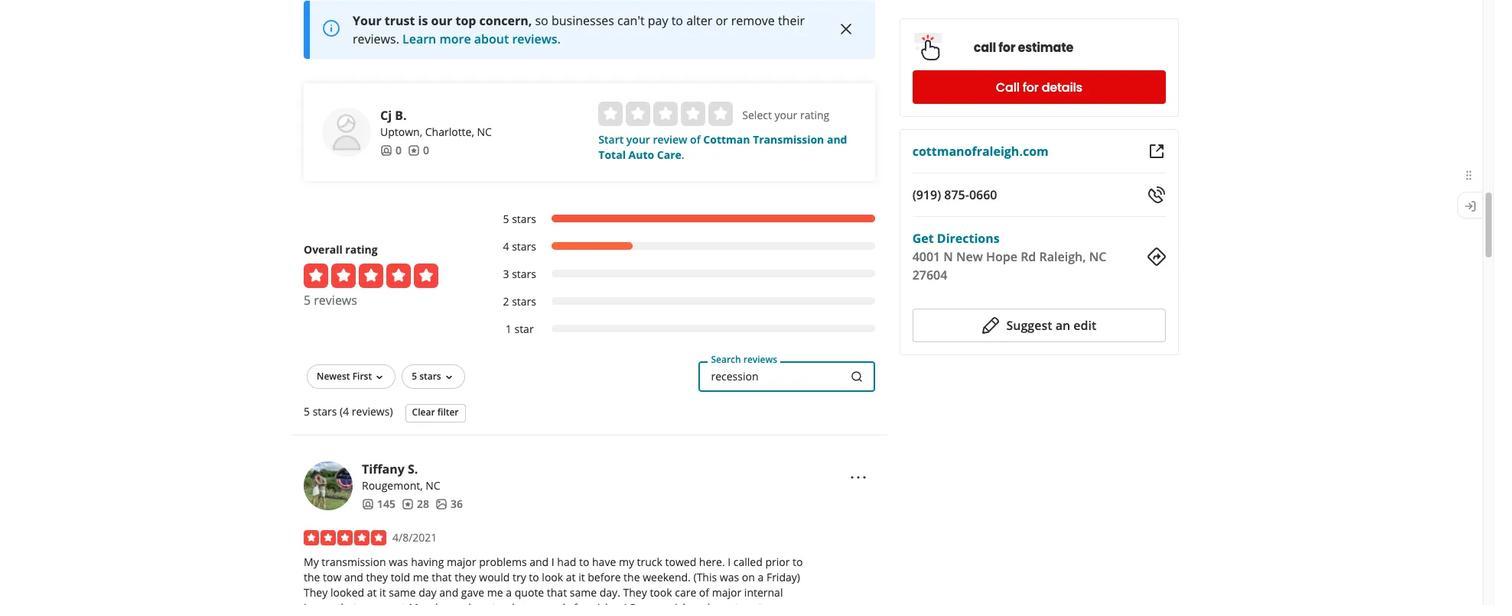Task type: vqa. For each thing, say whether or not it's contained in the screenshot.
Cj B. Link
yes



Task type: describe. For each thing, give the bounding box(es) containing it.
4001
[[912, 249, 940, 265]]

2 horizontal spatial was
[[720, 570, 739, 585]]

16 friends v2 image for tiffany
[[362, 498, 374, 511]]

towed
[[665, 555, 696, 570]]

search
[[711, 353, 741, 366]]

your trust is our top concern,
[[353, 12, 532, 29]]

and down transmission on the bottom of page
[[344, 570, 363, 585]]

menu image
[[849, 469, 867, 487]]

stars for filter reviews by 2 stars rating element
[[512, 294, 536, 309]]

5 stars for 5 stars popup button
[[412, 370, 441, 383]]

tow
[[323, 570, 341, 585]]

1 horizontal spatial my
[[619, 555, 634, 570]]

(919) 875-0660
[[912, 187, 997, 203]]

875-
[[944, 187, 969, 203]]

have
[[592, 555, 616, 570]]

24 info v2 image
[[322, 19, 340, 38]]

1 horizontal spatial at
[[566, 570, 576, 585]]

0 vertical spatial that
[[432, 570, 452, 585]]

stars for filter reviews by 5 stars rating element
[[512, 212, 536, 226]]

your
[[353, 12, 381, 29]]

trust
[[385, 12, 415, 29]]

info alert
[[304, 1, 875, 59]]

our
[[431, 12, 452, 29]]

2
[[503, 294, 509, 309]]

auto
[[628, 147, 654, 162]]

top
[[456, 12, 476, 29]]

photos element
[[435, 497, 463, 512]]

reviews element for cj b.
[[408, 143, 429, 158]]

0 horizontal spatial truck
[[492, 601, 518, 606]]

1 the from the left
[[304, 570, 320, 585]]

call for estimate
[[974, 39, 1073, 56]]

1 they from the left
[[366, 570, 388, 585]]

having
[[411, 555, 444, 570]]

1 they from the left
[[304, 586, 328, 600]]

tiffany s. rougemont, nc
[[362, 461, 440, 493]]

next
[[384, 601, 406, 606]]

try
[[513, 570, 526, 585]]

filter reviews by 2 stars rating element
[[487, 294, 875, 310]]

look
[[542, 570, 563, 585]]

newest first button
[[307, 365, 396, 389]]

(no rating) image
[[599, 102, 733, 126]]

cj b. uptown, charlotte, nc
[[380, 107, 492, 139]]

16 photos v2 image
[[435, 498, 448, 511]]

1 horizontal spatial rating
[[800, 108, 829, 122]]

before
[[588, 570, 621, 585]]

for for call
[[999, 39, 1016, 56]]

would
[[479, 570, 510, 585]]

0 for 16 review v2 icon
[[423, 143, 429, 157]]

28
[[417, 497, 429, 512]]

3 stars
[[503, 267, 536, 281]]

5 left "(4"
[[304, 404, 310, 419]]

call
[[974, 39, 996, 56]]

cottman transmission and total auto care
[[599, 132, 847, 162]]

alter
[[686, 12, 712, 29]]

to right prior
[[793, 555, 803, 570]]

1
[[506, 322, 512, 336]]

suggest an edit button
[[912, 309, 1166, 343]]

.
[[681, 147, 684, 162]]

16 review v2 image
[[402, 498, 414, 511]]

super
[[630, 601, 659, 606]]

star
[[514, 322, 534, 336]]

called
[[733, 555, 763, 570]]

problems
[[479, 555, 527, 570]]

rating element
[[599, 102, 733, 126]]

friends element for cj
[[380, 143, 402, 158]]

0 vertical spatial truck
[[637, 555, 662, 570]]

5 stars (4 reviews)
[[304, 404, 393, 419]]

24 external link v2 image
[[1148, 142, 1166, 161]]

here.
[[699, 555, 725, 570]]

nc inside cj b. uptown, charlotte, nc
[[477, 124, 492, 139]]

raleigh,
[[1039, 249, 1086, 265]]

stars for filter reviews by 4 stars rating 'element'
[[512, 239, 536, 254]]

and up the "look" at the bottom left of page
[[530, 555, 549, 570]]

filter reviews by 3 stars rating element
[[487, 267, 875, 282]]

for for call
[[1023, 78, 1039, 96]]

get directions link
[[912, 230, 1000, 247]]

newest first
[[317, 370, 372, 383]]

charlotte,
[[425, 124, 474, 139]]

had
[[557, 555, 576, 570]]

on
[[742, 570, 755, 585]]

get
[[912, 230, 934, 247]]

3
[[503, 267, 509, 281]]

issues
[[304, 601, 334, 606]]

estimate
[[1018, 39, 1073, 56]]

tiffany s. link
[[362, 461, 418, 478]]

0 horizontal spatial a
[[506, 586, 512, 600]]

filter reviews by 5 stars rating element
[[487, 212, 875, 227]]

call for details button
[[912, 70, 1166, 104]]

your for start
[[626, 132, 650, 147]]

reviews for 5 reviews
[[314, 292, 357, 309]]

reviews element for tiffany s.
[[402, 497, 429, 512]]

can't
[[617, 12, 645, 29]]

great
[[713, 601, 739, 606]]

4/8/2021
[[392, 531, 437, 545]]

day.
[[600, 586, 620, 600]]

looked
[[330, 586, 364, 600]]

filter reviews by 4 stars rating element
[[487, 239, 875, 255]]

your for select
[[775, 108, 797, 122]]

newest
[[317, 370, 350, 383]]

quote
[[515, 586, 544, 600]]

suggest an edit
[[1006, 317, 1096, 334]]

2 they from the left
[[455, 570, 476, 585]]

5 stars button
[[402, 365, 465, 389]]

about
[[474, 30, 509, 47]]

so businesses can't pay to alter or remove their reviews.
[[353, 12, 805, 47]]

for inside the my transmission was having major problems and i had to have my truck towed here. i called prior to the tow and they told me that they would try to look at it before the weekend. (this was on a friday) they looked at it same day and gave me a quote that same day. they took care of major internal issues that very next monday and my truck was ready for pickup! super quick and great custo
[[574, 601, 588, 606]]

stars for "filter reviews by 3 stars rating" element
[[512, 267, 536, 281]]

review
[[653, 132, 687, 147]]

4
[[503, 239, 509, 254]]

1 horizontal spatial it
[[578, 570, 585, 585]]

care
[[675, 586, 696, 600]]

and down the 'care'
[[691, 601, 710, 606]]

their
[[778, 12, 805, 29]]

5 reviews
[[304, 292, 357, 309]]

search image
[[850, 371, 863, 383]]

0 horizontal spatial my
[[474, 601, 489, 606]]

and inside cottman transmission and total auto care
[[827, 132, 847, 147]]

prior
[[765, 555, 790, 570]]

clear
[[412, 406, 435, 419]]

care
[[657, 147, 681, 162]]

learn more about reviews.
[[402, 30, 561, 47]]

suggest
[[1006, 317, 1052, 334]]

1 vertical spatial major
[[712, 586, 741, 600]]

photo of cj b. image
[[322, 108, 371, 157]]

new
[[956, 249, 983, 265]]

or
[[716, 12, 728, 29]]

clear filter button
[[405, 404, 466, 423]]

ready
[[543, 601, 571, 606]]

2 vertical spatial that
[[337, 601, 357, 606]]

pickup!
[[591, 601, 627, 606]]

to right had
[[579, 555, 589, 570]]

reviews)
[[352, 404, 393, 419]]

stars left "(4"
[[313, 404, 337, 419]]

nc inside tiffany s. rougemont, nc
[[426, 479, 440, 493]]



Task type: locate. For each thing, give the bounding box(es) containing it.
a left quote
[[506, 586, 512, 600]]

weekend.
[[643, 570, 691, 585]]

0 left 16 review v2 icon
[[396, 143, 402, 157]]

1 horizontal spatial they
[[455, 570, 476, 585]]

16 friends v2 image left 145 at the bottom
[[362, 498, 374, 511]]

0 horizontal spatial 5 stars
[[412, 370, 441, 383]]

0 vertical spatial was
[[389, 555, 408, 570]]

stars inside filter reviews by 4 stars rating 'element'
[[512, 239, 536, 254]]

at up very
[[367, 586, 377, 600]]

first
[[352, 370, 372, 383]]

to inside so businesses can't pay to alter or remove their reviews.
[[671, 12, 683, 29]]

truck down quote
[[492, 601, 518, 606]]

reviews. inside so businesses can't pay to alter or remove their reviews.
[[353, 30, 399, 47]]

1 horizontal spatial that
[[432, 570, 452, 585]]

2 vertical spatial nc
[[426, 479, 440, 493]]

5
[[503, 212, 509, 226], [304, 292, 311, 309], [412, 370, 417, 383], [304, 404, 310, 419]]

friday)
[[766, 570, 800, 585]]

of
[[690, 132, 701, 147], [699, 586, 709, 600]]

nc up 16 photos v2
[[426, 479, 440, 493]]

start
[[599, 132, 624, 147]]

0 vertical spatial reviews element
[[408, 143, 429, 158]]

concern,
[[479, 12, 532, 29]]

0660
[[969, 187, 997, 203]]

and right day
[[439, 586, 458, 600]]

1 horizontal spatial 16 friends v2 image
[[380, 144, 392, 156]]

2 they from the left
[[623, 586, 647, 600]]

stars inside 5 stars popup button
[[419, 370, 441, 383]]

reviews element
[[408, 143, 429, 158], [402, 497, 429, 512]]

that up ready
[[547, 586, 567, 600]]

(919)
[[912, 187, 941, 203]]

friends element containing 145
[[362, 497, 396, 512]]

0 horizontal spatial your
[[626, 132, 650, 147]]

0 for cj 16 friends v2 icon
[[396, 143, 402, 157]]

me down having
[[413, 570, 429, 585]]

me down would
[[487, 586, 503, 600]]

to
[[671, 12, 683, 29], [579, 555, 589, 570], [793, 555, 803, 570], [529, 570, 539, 585]]

1 vertical spatial nc
[[1089, 249, 1106, 265]]

nc
[[477, 124, 492, 139], [1089, 249, 1106, 265], [426, 479, 440, 493]]

friends element containing 0
[[380, 143, 402, 158]]

nc right charlotte,
[[477, 124, 492, 139]]

0 horizontal spatial they
[[366, 570, 388, 585]]

16 chevron down v2 image for first
[[373, 371, 386, 384]]

0 vertical spatial at
[[566, 570, 576, 585]]

that
[[432, 570, 452, 585], [547, 586, 567, 600], [337, 601, 357, 606]]

2 16 chevron down v2 image from the left
[[443, 371, 455, 384]]

an
[[1055, 317, 1070, 334]]

edit
[[1074, 317, 1096, 334]]

rd
[[1021, 249, 1036, 265]]

1 star
[[506, 322, 534, 336]]

stars right 2
[[512, 294, 536, 309]]

pay
[[648, 12, 668, 29]]

0
[[396, 143, 402, 157], [423, 143, 429, 157]]

1 vertical spatial was
[[720, 570, 739, 585]]

16 friends v2 image
[[380, 144, 392, 156], [362, 498, 374, 511]]

same up next
[[389, 586, 416, 600]]

and down gave
[[452, 601, 471, 606]]

0 horizontal spatial it
[[380, 586, 386, 600]]

16 chevron down v2 image up filter
[[443, 371, 455, 384]]

16 review v2 image
[[408, 144, 420, 156]]

1 horizontal spatial truck
[[637, 555, 662, 570]]

reviews element containing 28
[[402, 497, 429, 512]]

16 friends v2 image for cj
[[380, 144, 392, 156]]

(4
[[340, 404, 349, 419]]

2 horizontal spatial for
[[1023, 78, 1039, 96]]

was down quote
[[520, 601, 540, 606]]

friends element down uptown,
[[380, 143, 402, 158]]

1 vertical spatial 16 friends v2 image
[[362, 498, 374, 511]]

filter
[[437, 406, 459, 419]]

the right "before"
[[624, 570, 640, 585]]

friends element for tiffany
[[362, 497, 396, 512]]

that down looked
[[337, 601, 357, 606]]

the
[[304, 570, 320, 585], [624, 570, 640, 585]]

of inside the my transmission was having major problems and i had to have my truck towed here. i called prior to the tow and they told me that they would try to look at it before the weekend. (this was on a friday) they looked at it same day and gave me a quote that same day. they took care of major internal issues that very next monday and my truck was ready for pickup! super quick and great custo
[[699, 586, 709, 600]]

5 down overall
[[304, 292, 311, 309]]

0 horizontal spatial same
[[389, 586, 416, 600]]

truck up the weekend.
[[637, 555, 662, 570]]

0 vertical spatial of
[[690, 132, 701, 147]]

a right on
[[758, 570, 764, 585]]

cottman
[[703, 132, 750, 147]]

None radio
[[599, 102, 623, 126], [626, 102, 651, 126], [681, 102, 706, 126], [709, 102, 733, 126], [599, 102, 623, 126], [626, 102, 651, 126], [681, 102, 706, 126], [709, 102, 733, 126]]

1 horizontal spatial i
[[728, 555, 731, 570]]

uptown,
[[380, 124, 422, 139]]

0 horizontal spatial the
[[304, 570, 320, 585]]

0 vertical spatial 16 friends v2 image
[[380, 144, 392, 156]]

reviews. down your
[[353, 30, 399, 47]]

so
[[535, 12, 548, 29]]

5 star rating image up transmission on the bottom of page
[[304, 531, 386, 546]]

reviews. down the so
[[512, 30, 561, 47]]

16 friends v2 image down uptown,
[[380, 144, 392, 156]]

1 vertical spatial your
[[626, 132, 650, 147]]

major up gave
[[447, 555, 476, 570]]

overall rating
[[304, 242, 378, 257]]

1 vertical spatial a
[[506, 586, 512, 600]]

1 vertical spatial 5 star rating image
[[304, 531, 386, 546]]

24 directions v2 image
[[1148, 248, 1166, 266]]

select
[[742, 108, 772, 122]]

2 the from the left
[[624, 570, 640, 585]]

stars for 5 stars popup button
[[419, 370, 441, 383]]

5 star rating image for 5 reviews
[[304, 264, 438, 288]]

stars right 4
[[512, 239, 536, 254]]

it left "before"
[[578, 570, 585, 585]]

0 vertical spatial reviews
[[314, 292, 357, 309]]

n
[[944, 249, 953, 265]]

  text field
[[699, 362, 875, 392]]

they up gave
[[455, 570, 476, 585]]

your up auto
[[626, 132, 650, 147]]

call
[[996, 78, 1020, 96]]

they up issues
[[304, 586, 328, 600]]

nc right raleigh, on the top of page
[[1089, 249, 1106, 265]]

cj
[[380, 107, 392, 124]]

my transmission was having major problems and i had to have my truck towed here. i called prior to the tow and they told me that they would try to look at it before the weekend. (this was on a friday) they looked at it same day and gave me a quote that same day. they took care of major internal issues that very next monday and my truck was ready for pickup! super quick and great custo
[[304, 555, 803, 606]]

5 star rating image
[[304, 264, 438, 288], [304, 531, 386, 546]]

1 horizontal spatial major
[[712, 586, 741, 600]]

1 vertical spatial that
[[547, 586, 567, 600]]

hope
[[986, 249, 1017, 265]]

it
[[578, 570, 585, 585], [380, 586, 386, 600]]

businesses
[[552, 12, 614, 29]]

overall
[[304, 242, 343, 257]]

learn
[[402, 30, 436, 47]]

the down my
[[304, 570, 320, 585]]

is
[[418, 12, 428, 29]]

0 horizontal spatial me
[[413, 570, 429, 585]]

0 horizontal spatial they
[[304, 586, 328, 600]]

0 vertical spatial me
[[413, 570, 429, 585]]

monday
[[409, 601, 449, 606]]

cottmanofraleigh.com
[[912, 143, 1049, 160]]

stars inside filter reviews by 5 stars rating element
[[512, 212, 536, 226]]

to right 'pay'
[[671, 12, 683, 29]]

1 vertical spatial for
[[1023, 78, 1039, 96]]

27604
[[912, 267, 947, 284]]

0 horizontal spatial for
[[574, 601, 588, 606]]

b.
[[395, 107, 407, 124]]

0 vertical spatial major
[[447, 555, 476, 570]]

5 up 4
[[503, 212, 509, 226]]

0 right 16 review v2 icon
[[423, 143, 429, 157]]

it up next
[[380, 586, 386, 600]]

internal
[[744, 586, 783, 600]]

1 horizontal spatial reviews.
[[512, 30, 561, 47]]

stars inside filter reviews by 2 stars rating element
[[512, 294, 536, 309]]

1 i from the left
[[551, 555, 554, 570]]

0 vertical spatial friends element
[[380, 143, 402, 158]]

to right try
[[529, 570, 539, 585]]

remove
[[731, 12, 775, 29]]

1 0 from the left
[[396, 143, 402, 157]]

transmission
[[753, 132, 824, 147]]

5 stars up 4 stars
[[503, 212, 536, 226]]

2 5 star rating image from the top
[[304, 531, 386, 546]]

very
[[360, 601, 381, 606]]

stars up 4 stars
[[512, 212, 536, 226]]

0 vertical spatial your
[[775, 108, 797, 122]]

5 star rating image down overall rating
[[304, 264, 438, 288]]

16 chevron down v2 image inside 5 stars popup button
[[443, 371, 455, 384]]

0 horizontal spatial reviews
[[314, 292, 357, 309]]

0 horizontal spatial major
[[447, 555, 476, 570]]

of down (this
[[699, 586, 709, 600]]

0 horizontal spatial 16 chevron down v2 image
[[373, 371, 386, 384]]

rating up transmission
[[800, 108, 829, 122]]

1 same from the left
[[389, 586, 416, 600]]

1 vertical spatial at
[[367, 586, 377, 600]]

major up great
[[712, 586, 741, 600]]

1 vertical spatial friends element
[[362, 497, 396, 512]]

16 chevron down v2 image
[[373, 371, 386, 384], [443, 371, 455, 384]]

0 horizontal spatial rating
[[345, 242, 378, 257]]

told
[[391, 570, 410, 585]]

0 horizontal spatial 0
[[396, 143, 402, 157]]

1 horizontal spatial your
[[775, 108, 797, 122]]

stars inside "filter reviews by 3 stars rating" element
[[512, 267, 536, 281]]

1 horizontal spatial same
[[570, 586, 597, 600]]

2 vertical spatial was
[[520, 601, 540, 606]]

gave
[[461, 586, 484, 600]]

1 horizontal spatial they
[[623, 586, 647, 600]]

clear filter
[[412, 406, 459, 419]]

0 vertical spatial my
[[619, 555, 634, 570]]

2 reviews. from the left
[[512, 30, 561, 47]]

at
[[566, 570, 576, 585], [367, 586, 377, 600]]

close image
[[837, 20, 855, 38]]

1 vertical spatial of
[[699, 586, 709, 600]]

5 stars up the clear
[[412, 370, 441, 383]]

was up told
[[389, 555, 408, 570]]

5 stars inside 5 stars popup button
[[412, 370, 441, 383]]

0 horizontal spatial that
[[337, 601, 357, 606]]

None radio
[[654, 102, 678, 126]]

stars
[[512, 212, 536, 226], [512, 239, 536, 254], [512, 267, 536, 281], [512, 294, 536, 309], [419, 370, 441, 383], [313, 404, 337, 419]]

0 vertical spatial nc
[[477, 124, 492, 139]]

reviews element containing 0
[[408, 143, 429, 158]]

1 horizontal spatial me
[[487, 586, 503, 600]]

my right have at the bottom left of page
[[619, 555, 634, 570]]

1 horizontal spatial 5 stars
[[503, 212, 536, 226]]

0 horizontal spatial 16 friends v2 image
[[362, 498, 374, 511]]

1 vertical spatial me
[[487, 586, 503, 600]]

2 horizontal spatial that
[[547, 586, 567, 600]]

my down gave
[[474, 601, 489, 606]]

0 vertical spatial a
[[758, 570, 764, 585]]

5 stars
[[503, 212, 536, 226], [412, 370, 441, 383]]

2 0 from the left
[[423, 143, 429, 157]]

145
[[377, 497, 396, 512]]

1 vertical spatial my
[[474, 601, 489, 606]]

more
[[439, 30, 471, 47]]

they left told
[[366, 570, 388, 585]]

same down "before"
[[570, 586, 597, 600]]

1 horizontal spatial was
[[520, 601, 540, 606]]

and right transmission
[[827, 132, 847, 147]]

1 vertical spatial truck
[[492, 601, 518, 606]]

2 vertical spatial for
[[574, 601, 588, 606]]

stars right 3
[[512, 267, 536, 281]]

1 5 star rating image from the top
[[304, 264, 438, 288]]

1 16 chevron down v2 image from the left
[[373, 371, 386, 384]]

1 vertical spatial 5 stars
[[412, 370, 441, 383]]

rougemont,
[[362, 479, 423, 493]]

filter reviews by 1 star rating element
[[487, 322, 875, 337]]

2 horizontal spatial nc
[[1089, 249, 1106, 265]]

(this
[[693, 570, 717, 585]]

reviews right search
[[743, 353, 777, 366]]

rating right overall
[[345, 242, 378, 257]]

0 vertical spatial it
[[578, 570, 585, 585]]

friends element down rougemont,
[[362, 497, 396, 512]]

1 horizontal spatial reviews
[[743, 353, 777, 366]]

s.
[[408, 461, 418, 478]]

they
[[304, 586, 328, 600], [623, 586, 647, 600]]

1 horizontal spatial the
[[624, 570, 640, 585]]

i left had
[[551, 555, 554, 570]]

5 inside popup button
[[412, 370, 417, 383]]

2 stars
[[503, 294, 536, 309]]

0 vertical spatial for
[[999, 39, 1016, 56]]

1 vertical spatial rating
[[345, 242, 378, 257]]

i right here.
[[728, 555, 731, 570]]

total
[[599, 147, 626, 162]]

was left on
[[720, 570, 739, 585]]

friends element
[[380, 143, 402, 158], [362, 497, 396, 512]]

24 phone v2 image
[[1148, 186, 1166, 204]]

1 horizontal spatial a
[[758, 570, 764, 585]]

quick
[[662, 601, 688, 606]]

5 star rating image for 4/8/2021
[[304, 531, 386, 546]]

they up super
[[623, 586, 647, 600]]

2 i from the left
[[728, 555, 731, 570]]

your up transmission
[[775, 108, 797, 122]]

16 chevron down v2 image inside newest first dropdown button
[[373, 371, 386, 384]]

0 horizontal spatial nc
[[426, 479, 440, 493]]

stars up clear filter
[[419, 370, 441, 383]]

0 horizontal spatial i
[[551, 555, 554, 570]]

2 same from the left
[[570, 586, 597, 600]]

0 vertical spatial 5 star rating image
[[304, 264, 438, 288]]

reviews down overall rating
[[314, 292, 357, 309]]

reviews element left 16 photos v2
[[402, 497, 429, 512]]

that up day
[[432, 570, 452, 585]]

of right review
[[690, 132, 701, 147]]

at down had
[[566, 570, 576, 585]]

0 vertical spatial 5 stars
[[503, 212, 536, 226]]

1 vertical spatial it
[[380, 586, 386, 600]]

16 chevron down v2 image for stars
[[443, 371, 455, 384]]

1 horizontal spatial for
[[999, 39, 1016, 56]]

4 stars
[[503, 239, 536, 254]]

was
[[389, 555, 408, 570], [720, 570, 739, 585], [520, 601, 540, 606]]

nc inside get directions 4001 n new hope rd raleigh, nc 27604
[[1089, 249, 1106, 265]]

1 horizontal spatial nc
[[477, 124, 492, 139]]

1 horizontal spatial 0
[[423, 143, 429, 157]]

1 vertical spatial reviews
[[743, 353, 777, 366]]

24 pencil v2 image
[[982, 317, 1000, 335]]

same
[[389, 586, 416, 600], [570, 586, 597, 600]]

your
[[775, 108, 797, 122], [626, 132, 650, 147]]

0 vertical spatial rating
[[800, 108, 829, 122]]

16 chevron down v2 image right first
[[373, 371, 386, 384]]

0 horizontal spatial reviews.
[[353, 30, 399, 47]]

1 vertical spatial reviews element
[[402, 497, 429, 512]]

reviews element down uptown,
[[408, 143, 429, 158]]

0 horizontal spatial was
[[389, 555, 408, 570]]

photo of tiffany s. image
[[304, 462, 353, 511]]

0 horizontal spatial at
[[367, 586, 377, 600]]

5 stars inside filter reviews by 5 stars rating element
[[503, 212, 536, 226]]

for inside button
[[1023, 78, 1039, 96]]

5 stars for filter reviews by 5 stars rating element
[[503, 212, 536, 226]]

reviews for search reviews
[[743, 353, 777, 366]]

1 horizontal spatial 16 chevron down v2 image
[[443, 371, 455, 384]]

5 up the clear
[[412, 370, 417, 383]]

get directions 4001 n new hope rd raleigh, nc 27604
[[912, 230, 1106, 284]]

major
[[447, 555, 476, 570], [712, 586, 741, 600]]

start your review of
[[599, 132, 703, 147]]

1 reviews. from the left
[[353, 30, 399, 47]]



